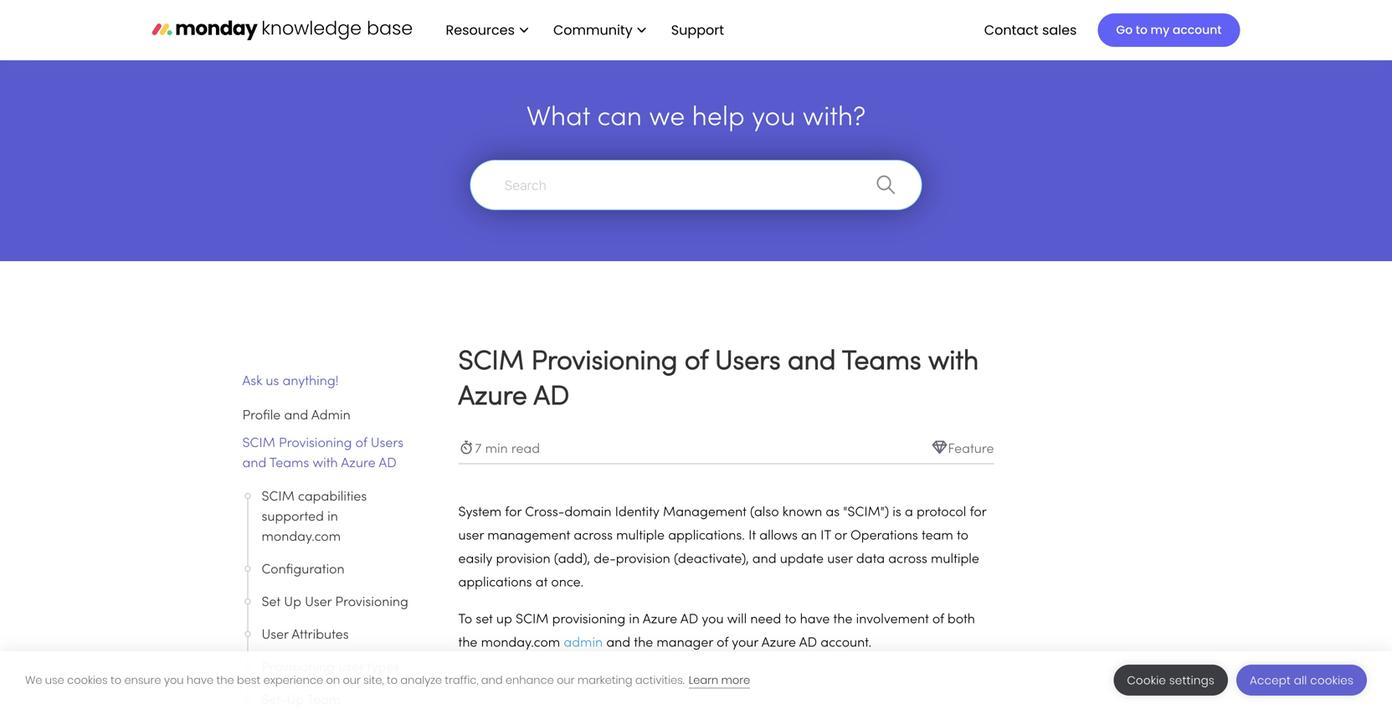 Task type: describe. For each thing, give the bounding box(es) containing it.
7 min read
[[475, 444, 540, 456]]

what
[[527, 106, 591, 132]]

activities.
[[636, 673, 685, 688]]

you inside to set up scim provisioning in azure ad you will need to have the involvement of both the monday.com
[[702, 614, 724, 627]]

to inside main "element"
[[1136, 22, 1148, 38]]

0 horizontal spatial multiple
[[617, 530, 665, 543]]

identity
[[615, 507, 660, 519]]

your
[[732, 637, 759, 650]]

min
[[485, 444, 508, 456]]

contact sales
[[985, 20, 1077, 39]]

profile
[[242, 410, 281, 423]]

once.
[[551, 577, 584, 590]]

support
[[672, 20, 725, 39]]

it
[[749, 530, 756, 543]]

read
[[512, 444, 540, 456]]

update
[[780, 554, 824, 566]]

cookies for use
[[67, 673, 108, 688]]

to left 'ensure'
[[111, 673, 122, 688]]

attributes
[[292, 629, 349, 642]]

involvement
[[857, 614, 929, 627]]

set
[[262, 597, 281, 609]]

set
[[476, 614, 493, 627]]

sales
[[1043, 20, 1077, 39]]

contact sales link
[[976, 16, 1086, 45]]

system for cross-domain identity management (also known as "scim") is a protocol for user management across multiple applications. it allows an it or operations team to easily provision (add), de-provision (deactivate), and update user data across multiple applications at once.
[[459, 507, 987, 590]]

management
[[663, 507, 747, 519]]

need
[[751, 614, 782, 627]]

or
[[835, 530, 847, 543]]

and inside system for cross-domain identity management (also known as "scim") is a protocol for user management across multiple applications. it allows an it or operations team to easily provision (add), de-provision (deactivate), and update user data across multiple applications at once.
[[753, 554, 777, 566]]

"scim")
[[844, 507, 890, 519]]

up for set
[[284, 597, 301, 609]]

0 vertical spatial user
[[305, 597, 332, 609]]

of inside to set up scim provisioning in azure ad you will need to have the involvement of both the monday.com
[[933, 614, 945, 627]]

is
[[893, 507, 902, 519]]

1 vertical spatial user
[[828, 554, 853, 566]]

azure up min
[[459, 385, 528, 411]]

account
[[1173, 22, 1222, 38]]

all
[[1295, 673, 1308, 688]]

us
[[266, 376, 279, 388]]

0 vertical spatial with
[[929, 350, 979, 376]]

data
[[857, 554, 885, 566]]

to right the site,
[[387, 673, 398, 688]]

ad up read
[[534, 385, 570, 411]]

accept
[[1250, 673, 1292, 688]]

protocol
[[917, 507, 967, 519]]

up for set-
[[287, 695, 304, 707]]

settings
[[1170, 673, 1215, 688]]

we
[[25, 673, 42, 688]]

0 vertical spatial users
[[715, 350, 781, 376]]

ask us anything!
[[242, 376, 339, 388]]

manager
[[657, 637, 714, 650]]

experience
[[263, 673, 323, 688]]

to set up scim provisioning in azure ad you will need to have the involvement of both the monday.com
[[459, 614, 976, 650]]

user attributes link
[[262, 626, 418, 646]]

1 vertical spatial across
[[889, 554, 928, 566]]

help
[[692, 106, 745, 132]]

set-up team
[[262, 695, 341, 709]]

(add),
[[554, 554, 591, 566]]

team
[[922, 530, 954, 543]]

have inside dialog
[[187, 673, 214, 688]]

to inside system for cross-domain identity management (also known as "scim") is a protocol for user management across multiple applications. it allows an it or operations team to easily provision (add), de-provision (deactivate), and update user data across multiple applications at once.
[[957, 530, 969, 543]]

1 vertical spatial users
[[371, 438, 404, 450]]

provisioning user types
[[262, 662, 400, 675]]

2 horizontal spatial you
[[752, 106, 796, 132]]

scim provisioning of users and teams with azure ad link
[[242, 434, 418, 474]]

team
[[307, 695, 341, 707]]

azure down need
[[762, 637, 796, 650]]

0 vertical spatial teams
[[842, 350, 922, 376]]

the inside dialog
[[217, 673, 234, 688]]

ask
[[242, 376, 262, 388]]

the up account.
[[834, 614, 853, 627]]

known
[[783, 507, 823, 519]]

ad inside to set up scim provisioning in azure ad you will need to have the involvement of both the monday.com
[[681, 614, 699, 627]]

set up user provisioning
[[262, 597, 409, 609]]

anything!
[[283, 376, 339, 388]]

cookie settings
[[1128, 673, 1215, 688]]

operations
[[851, 530, 919, 543]]

de-
[[594, 554, 616, 566]]

in inside "scim capabilities supported in monday.com"
[[328, 511, 338, 524]]

community link
[[545, 16, 655, 45]]

1 vertical spatial with
[[313, 458, 338, 470]]

have inside to set up scim provisioning in azure ad you will need to have the involvement of both the monday.com
[[800, 614, 830, 627]]

we use cookies to ensure you have the best experience on our site, to analyze traffic, and enhance our marketing activities. learn more
[[25, 673, 751, 688]]

scim capabilities supported in monday.com link
[[262, 487, 418, 548]]

0 horizontal spatial scim provisioning of users and teams with azure ad
[[242, 438, 404, 470]]

(deactivate),
[[674, 554, 749, 566]]

dialog containing cookie settings
[[0, 652, 1393, 709]]

ad up scim capabilities supported in monday.com link
[[379, 458, 397, 470]]

easily
[[459, 554, 493, 566]]

0 horizontal spatial you
[[164, 673, 184, 688]]

best
[[237, 673, 261, 688]]

account.
[[821, 637, 872, 650]]

2 provision from the left
[[616, 554, 671, 566]]



Task type: locate. For each thing, give the bounding box(es) containing it.
configuration
[[262, 564, 345, 577]]

up down 'experience'
[[287, 695, 304, 707]]

our right enhance
[[557, 673, 575, 688]]

1 horizontal spatial user
[[459, 530, 484, 543]]

across down "operations"
[[889, 554, 928, 566]]

multiple down identity
[[617, 530, 665, 543]]

Search search field
[[470, 160, 923, 210]]

multiple
[[617, 530, 665, 543], [931, 554, 980, 566]]

the
[[834, 614, 853, 627], [459, 637, 478, 650], [634, 637, 653, 650], [217, 673, 234, 688]]

in inside to set up scim provisioning in azure ad you will need to have the involvement of both the monday.com
[[629, 614, 640, 627]]

cookie settings button
[[1114, 665, 1229, 696]]

set up user provisioning link
[[262, 593, 418, 613]]

you
[[752, 106, 796, 132], [702, 614, 724, 627], [164, 673, 184, 688]]

accept all cookies button
[[1237, 665, 1368, 696]]

1 horizontal spatial users
[[715, 350, 781, 376]]

cross-
[[525, 507, 565, 519]]

(also
[[750, 507, 779, 519]]

0 vertical spatial across
[[574, 530, 613, 543]]

1 horizontal spatial monday.com
[[481, 637, 561, 650]]

as
[[826, 507, 840, 519]]

both
[[948, 614, 976, 627]]

monday.com inside "scim capabilities supported in monday.com"
[[262, 531, 341, 544]]

feature
[[948, 444, 995, 456]]

main content
[[0, 50, 1393, 709]]

0 vertical spatial multiple
[[617, 530, 665, 543]]

types
[[368, 662, 400, 675]]

users
[[715, 350, 781, 376], [371, 438, 404, 450]]

1 horizontal spatial multiple
[[931, 554, 980, 566]]

admin
[[312, 410, 351, 423]]

1 vertical spatial scim provisioning of users and teams with azure ad
[[242, 438, 404, 470]]

in down capabilities
[[328, 511, 338, 524]]

scim inside "scim capabilities supported in monday.com"
[[262, 491, 295, 504]]

user down or
[[828, 554, 853, 566]]

my
[[1151, 22, 1170, 38]]

0 horizontal spatial in
[[328, 511, 338, 524]]

to right need
[[785, 614, 797, 627]]

marketing
[[578, 673, 633, 688]]

dialog
[[0, 652, 1393, 709]]

to inside to set up scim provisioning in azure ad you will need to have the involvement of both the monday.com
[[785, 614, 797, 627]]

user left types
[[338, 662, 364, 675]]

0 horizontal spatial user
[[262, 629, 289, 642]]

2 cookies from the left
[[1311, 673, 1354, 688]]

scim capabilities supported in monday.com
[[262, 491, 367, 544]]

admin link
[[564, 637, 603, 650]]

2 vertical spatial you
[[164, 673, 184, 688]]

2 vertical spatial user
[[338, 662, 364, 675]]

1 vertical spatial teams
[[270, 458, 309, 470]]

applications
[[459, 577, 532, 590]]

have left best
[[187, 673, 214, 688]]

provision
[[496, 554, 551, 566], [616, 554, 671, 566]]

traffic,
[[445, 673, 479, 688]]

1 vertical spatial have
[[187, 673, 214, 688]]

list containing resources
[[429, 0, 738, 60]]

1 horizontal spatial in
[[629, 614, 640, 627]]

1 vertical spatial up
[[287, 695, 304, 707]]

provisioning
[[532, 350, 678, 376], [279, 438, 352, 450], [335, 597, 409, 609], [262, 662, 335, 675]]

azure up capabilities
[[341, 458, 376, 470]]

azure inside to set up scim provisioning in azure ad you will need to have the involvement of both the monday.com
[[643, 614, 678, 627]]

0 horizontal spatial for
[[505, 507, 522, 519]]

user up attributes
[[305, 597, 332, 609]]

1 cookies from the left
[[67, 673, 108, 688]]

main content containing what can we help you with?
[[0, 50, 1393, 709]]

0 vertical spatial user
[[459, 530, 484, 543]]

scim inside to set up scim provisioning in azure ad you will need to have the involvement of both the monday.com
[[516, 614, 549, 627]]

0 horizontal spatial our
[[343, 673, 361, 688]]

our right on
[[343, 673, 361, 688]]

you left the 'will'
[[702, 614, 724, 627]]

monday.com inside to set up scim provisioning in azure ad you will need to have the involvement of both the monday.com
[[481, 637, 561, 650]]

monday.com down the up
[[481, 637, 561, 650]]

1 horizontal spatial user
[[305, 597, 332, 609]]

0 horizontal spatial have
[[187, 673, 214, 688]]

cookies right the "use"
[[67, 673, 108, 688]]

multiple down the team
[[931, 554, 980, 566]]

user up the easily on the bottom left
[[459, 530, 484, 543]]

provision down identity
[[616, 554, 671, 566]]

to
[[459, 614, 473, 627]]

contact
[[985, 20, 1039, 39]]

admin and the manager of your azure ad account.
[[564, 637, 876, 650]]

monday.com logo image
[[152, 12, 413, 47]]

1 horizontal spatial with
[[929, 350, 979, 376]]

across
[[574, 530, 613, 543], [889, 554, 928, 566]]

have up account.
[[800, 614, 830, 627]]

our
[[343, 673, 361, 688], [557, 673, 575, 688]]

0 vertical spatial monday.com
[[262, 531, 341, 544]]

set-
[[262, 695, 287, 707]]

1 vertical spatial in
[[629, 614, 640, 627]]

None search field
[[462, 160, 931, 210]]

2 horizontal spatial user
[[828, 554, 853, 566]]

0 horizontal spatial teams
[[270, 458, 309, 470]]

across down the domain
[[574, 530, 613, 543]]

0 vertical spatial in
[[328, 511, 338, 524]]

0 vertical spatial up
[[284, 597, 301, 609]]

what can we help you with?
[[527, 106, 866, 132]]

1 horizontal spatial scim provisioning of users and teams with azure ad
[[459, 350, 979, 411]]

monday.com
[[262, 531, 341, 544], [481, 637, 561, 650]]

at
[[536, 577, 548, 590]]

1 horizontal spatial have
[[800, 614, 830, 627]]

analyze
[[401, 673, 442, 688]]

2 our from the left
[[557, 673, 575, 688]]

list
[[429, 0, 738, 60]]

go to my account
[[1117, 22, 1222, 38]]

1 vertical spatial user
[[262, 629, 289, 642]]

0 horizontal spatial user
[[338, 662, 364, 675]]

1 vertical spatial you
[[702, 614, 724, 627]]

1 horizontal spatial teams
[[842, 350, 922, 376]]

can
[[598, 106, 642, 132]]

provisioning user types link
[[262, 658, 418, 678]]

go to my account link
[[1098, 13, 1241, 47]]

resources link
[[438, 16, 537, 45]]

provisioning
[[552, 614, 626, 627]]

community
[[554, 20, 633, 39]]

azure up manager
[[643, 614, 678, 627]]

1 for from the left
[[505, 507, 522, 519]]

cookies for all
[[1311, 673, 1354, 688]]

in right provisioning
[[629, 614, 640, 627]]

allows
[[760, 530, 798, 543]]

azure
[[459, 385, 528, 411], [341, 458, 376, 470], [643, 614, 678, 627], [762, 637, 796, 650]]

go
[[1117, 22, 1133, 38]]

management
[[488, 530, 571, 543]]

teams
[[842, 350, 922, 376], [270, 458, 309, 470]]

ad left account.
[[800, 637, 818, 650]]

1 horizontal spatial across
[[889, 554, 928, 566]]

support link
[[663, 16, 738, 45], [672, 20, 730, 39]]

0 horizontal spatial across
[[574, 530, 613, 543]]

the down to at left bottom
[[459, 637, 478, 650]]

1 our from the left
[[343, 673, 361, 688]]

system
[[459, 507, 502, 519]]

use
[[45, 673, 64, 688]]

scim
[[459, 350, 525, 376], [242, 438, 275, 450], [262, 491, 295, 504], [516, 614, 549, 627]]

1 horizontal spatial you
[[702, 614, 724, 627]]

with
[[929, 350, 979, 376], [313, 458, 338, 470]]

cookie
[[1128, 673, 1167, 688]]

learn
[[689, 673, 719, 688]]

and
[[788, 350, 836, 376], [284, 410, 308, 423], [242, 458, 267, 470], [753, 554, 777, 566], [607, 637, 631, 650], [481, 673, 503, 688]]

accept all cookies
[[1250, 673, 1354, 688]]

up right set
[[284, 597, 301, 609]]

monday.com down supported
[[262, 531, 341, 544]]

profile and admin
[[242, 410, 351, 423]]

ad up manager
[[681, 614, 699, 627]]

applications.
[[669, 530, 745, 543]]

to
[[1136, 22, 1148, 38], [957, 530, 969, 543], [785, 614, 797, 627], [111, 673, 122, 688], [387, 673, 398, 688]]

you right 'ensure'
[[164, 673, 184, 688]]

capabilities
[[298, 491, 367, 504]]

cookies inside button
[[1311, 673, 1354, 688]]

the up activities.
[[634, 637, 653, 650]]

1 vertical spatial monday.com
[[481, 637, 561, 650]]

to right the team
[[957, 530, 969, 543]]

cookies right all
[[1311, 673, 1354, 688]]

0 horizontal spatial monday.com
[[262, 531, 341, 544]]

2 for from the left
[[970, 507, 987, 519]]

main element
[[429, 0, 1241, 60]]

in
[[328, 511, 338, 524], [629, 614, 640, 627]]

0 horizontal spatial cookies
[[67, 673, 108, 688]]

ask us anything! link
[[242, 372, 418, 392]]

learn more link
[[689, 673, 751, 689]]

0 horizontal spatial users
[[371, 438, 404, 450]]

it
[[821, 530, 831, 543]]

1 horizontal spatial provision
[[616, 554, 671, 566]]

domain
[[565, 507, 612, 519]]

for up management
[[505, 507, 522, 519]]

0 vertical spatial have
[[800, 614, 830, 627]]

supported
[[262, 511, 324, 524]]

1 horizontal spatial for
[[970, 507, 987, 519]]

1 horizontal spatial cookies
[[1311, 673, 1354, 688]]

for right 'protocol'
[[970, 507, 987, 519]]

up
[[497, 614, 512, 627]]

for
[[505, 507, 522, 519], [970, 507, 987, 519]]

enhance
[[506, 673, 554, 688]]

scim provisioning of users and teams with azure ad
[[459, 350, 979, 411], [242, 438, 404, 470]]

1 horizontal spatial our
[[557, 673, 575, 688]]

have
[[800, 614, 830, 627], [187, 673, 214, 688]]

1 provision from the left
[[496, 554, 551, 566]]

on
[[326, 673, 340, 688]]

cookies
[[67, 673, 108, 688], [1311, 673, 1354, 688]]

0 horizontal spatial provision
[[496, 554, 551, 566]]

to right "go"
[[1136, 22, 1148, 38]]

will
[[728, 614, 747, 627]]

up
[[284, 597, 301, 609], [287, 695, 304, 707]]

0 vertical spatial you
[[752, 106, 796, 132]]

you right help
[[752, 106, 796, 132]]

0 horizontal spatial with
[[313, 458, 338, 470]]

0 vertical spatial scim provisioning of users and teams with azure ad
[[459, 350, 979, 411]]

provision down management
[[496, 554, 551, 566]]

up inside set-up team
[[287, 695, 304, 707]]

admin
[[564, 637, 603, 650]]

site,
[[364, 673, 384, 688]]

user down set
[[262, 629, 289, 642]]

the left best
[[217, 673, 234, 688]]

1 vertical spatial multiple
[[931, 554, 980, 566]]



Task type: vqa. For each thing, say whether or not it's contained in the screenshot.
THE TABLE
no



